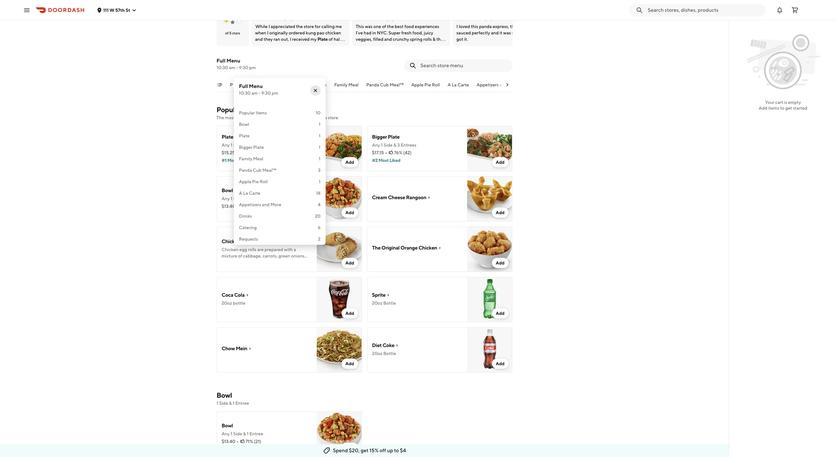 Task type: vqa. For each thing, say whether or not it's contained in the screenshot.


Task type: locate. For each thing, give the bounding box(es) containing it.
bowl inside bowl 1 side & 1 entree
[[217, 391, 232, 400]]

any
[[222, 143, 230, 148], [372, 143, 381, 148], [222, 196, 230, 201], [222, 432, 230, 437]]

panda cub meal™ button
[[367, 82, 404, 92]]

0 vertical spatial and
[[500, 82, 508, 87]]

0 horizontal spatial to
[[394, 448, 399, 454]]

entree
[[250, 196, 264, 201], [236, 401, 249, 406], [250, 432, 264, 437]]

pie
[[425, 82, 432, 87], [252, 179, 259, 184]]

add for the original orange chicken image
[[496, 261, 505, 266]]

bigger plate up 73%
[[239, 145, 264, 150]]

0 horizontal spatial 2
[[247, 143, 250, 148]]

more inside button
[[509, 82, 519, 87]]

0 vertical spatial apple
[[412, 82, 424, 87]]

0 vertical spatial 3
[[398, 143, 400, 148]]

la
[[452, 82, 457, 87], [243, 191, 248, 196]]

10:30
[[217, 65, 228, 70], [239, 91, 251, 96]]

the left 'original'
[[372, 245, 381, 251]]

20oz bottle for diet coke
[[372, 351, 396, 356]]

0 vertical spatial entree
[[250, 196, 264, 201]]

0 horizontal spatial appetizers and more
[[239, 202, 282, 207]]

apple
[[412, 82, 424, 87], [239, 179, 252, 184]]

0 horizontal spatial apple pie roll
[[239, 179, 268, 184]]

1 liked from the left
[[238, 158, 249, 163]]

am
[[229, 65, 235, 70], [252, 91, 258, 96]]

side
[[233, 143, 242, 148], [384, 143, 393, 148], [233, 196, 242, 201], [219, 401, 228, 406], [233, 432, 242, 437]]

$13.40
[[222, 204, 236, 209], [222, 439, 236, 444]]

1 71% (21) from the top
[[246, 204, 262, 209]]

chow mein image
[[317, 328, 362, 373]]

entrees up the (42)
[[401, 143, 417, 148]]

appetizers inside button
[[477, 82, 499, 87]]

items
[[247, 82, 258, 87], [242, 106, 260, 114], [256, 110, 267, 115]]

to down cart
[[781, 106, 785, 111]]

1 vertical spatial a
[[239, 191, 243, 196]]

of 5 stars
[[225, 31, 240, 35]]

20oz
[[222, 301, 232, 306], [372, 301, 383, 306], [372, 351, 383, 356]]

most
[[228, 158, 238, 163], [379, 158, 389, 163]]

0 vertical spatial bowl any 1 side & 1 entree
[[222, 188, 264, 201]]

doordash for 8/17/23
[[500, 17, 518, 21]]

2 most from the left
[[379, 158, 389, 163]]

from
[[310, 115, 319, 120]]

the left most
[[217, 115, 224, 120]]

0 vertical spatial get
[[786, 106, 793, 111]]

am up commonly
[[252, 91, 258, 96]]

1 vertical spatial 2
[[318, 237, 321, 242]]

doordash for 10/27/23
[[402, 17, 420, 21]]

a inside a la carte button
[[448, 82, 451, 87]]

doordash right 10/27/23
[[402, 17, 420, 21]]

doordash right 11/20/23
[[301, 17, 318, 21]]

chicken left 'egg'
[[222, 239, 241, 245]]

1 vertical spatial popular items
[[239, 110, 267, 115]]

1 horizontal spatial • doordash order
[[400, 17, 431, 21]]

9:30
[[239, 65, 249, 70], [262, 91, 271, 96]]

panda right family meal button
[[367, 82, 380, 87]]

cart
[[776, 100, 784, 105]]

popular items right most
[[239, 110, 267, 115]]

la down item search search field
[[452, 82, 457, 87]]

0 horizontal spatial panda cub meal™
[[239, 168, 277, 173]]

0 vertical spatial chicken
[[222, 239, 241, 245]]

add button
[[342, 157, 358, 167], [492, 157, 509, 167], [342, 208, 358, 218], [492, 208, 509, 218], [342, 258, 358, 268], [492, 258, 509, 268], [342, 308, 358, 319], [492, 308, 509, 319], [342, 359, 358, 369], [492, 359, 509, 369], [342, 443, 358, 453]]

1 71% from the top
[[246, 204, 253, 209]]

1 vertical spatial carte
[[249, 191, 261, 196]]

popular items
[[230, 82, 258, 87], [239, 110, 267, 115]]

family meal button
[[335, 82, 359, 92]]

2 20oz bottle from the top
[[372, 351, 396, 356]]

doordash right '8/17/23'
[[500, 17, 518, 21]]

20oz for sprite
[[372, 301, 383, 306]]

to
[[781, 106, 785, 111], [394, 448, 399, 454]]

items inside popular items the most commonly ordered items and dishes from this store
[[242, 106, 260, 114]]

1 horizontal spatial panda cub meal™
[[367, 82, 404, 87]]

18
[[316, 191, 321, 196]]

57th
[[115, 7, 125, 13]]

add button for chow mein 'image'
[[342, 359, 358, 369]]

1 most from the left
[[228, 158, 238, 163]]

2 up 73%
[[247, 143, 250, 148]]

cream
[[372, 195, 388, 201]]

and
[[500, 82, 508, 87], [287, 115, 295, 120], [262, 202, 270, 207]]

full
[[217, 58, 226, 64], [239, 83, 248, 89]]

20oz bottle down diet coke
[[372, 351, 396, 356]]

sprite image
[[467, 277, 513, 322]]

cream cheese rangoon
[[372, 195, 427, 201]]

side inside bigger plate any 1 side & 3 entrees
[[384, 143, 393, 148]]

111 w 57th st
[[103, 7, 130, 13]]

1 horizontal spatial order
[[420, 17, 431, 21]]

0 horizontal spatial items
[[275, 115, 286, 120]]

entrees
[[251, 143, 266, 148], [401, 143, 417, 148]]

bottle for sprite
[[384, 301, 396, 306]]

• doordash order up plate button
[[298, 17, 330, 21]]

1 horizontal spatial apple pie roll
[[412, 82, 440, 87]]

chicken egg roll image
[[317, 227, 362, 272]]

family inside family meal button
[[335, 82, 348, 87]]

0 vertical spatial family meal
[[335, 82, 359, 87]]

add
[[760, 106, 768, 111], [346, 160, 355, 165], [496, 160, 505, 165], [346, 210, 355, 215], [496, 210, 505, 215], [346, 261, 355, 266], [496, 261, 505, 266], [346, 311, 355, 316], [496, 311, 505, 316], [346, 361, 355, 367], [496, 361, 505, 367], [346, 446, 355, 451]]

bowl
[[239, 122, 249, 127], [222, 188, 233, 194], [217, 391, 232, 400], [222, 423, 233, 429]]

1 horizontal spatial get
[[786, 106, 793, 111]]

10:30 up commonly
[[239, 91, 251, 96]]

• doordash order for 8/17/23
[[498, 17, 529, 21]]

carte down item search search field
[[458, 82, 469, 87]]

3
[[398, 143, 400, 148], [318, 168, 321, 173]]

0 vertical spatial $13.40 •
[[222, 204, 239, 209]]

0 vertical spatial carte
[[458, 82, 469, 87]]

ordered
[[258, 115, 275, 120]]

chicken right orange
[[419, 245, 438, 251]]

2 liked from the left
[[390, 158, 401, 163]]

1 vertical spatial bowl any 1 side & 1 entree
[[222, 423, 264, 437]]

a la carte up drinks
[[239, 191, 261, 196]]

1 horizontal spatial 9:30
[[262, 91, 271, 96]]

20oz bottle down sprite
[[372, 301, 396, 306]]

liked for plate
[[390, 158, 401, 163]]

plate inside button
[[316, 82, 327, 87]]

cub
[[380, 82, 389, 87], [253, 168, 262, 173]]

bottle down coke
[[384, 351, 396, 356]]

20oz down sprite
[[372, 301, 383, 306]]

items inside 'your cart is empty add items to get started'
[[769, 106, 780, 111]]

1 vertical spatial bowl image
[[317, 412, 362, 457]]

entree for second bowl image
[[250, 432, 264, 437]]

0 vertical spatial panda cub meal™
[[367, 82, 404, 87]]

full up show menu categories image
[[217, 58, 226, 64]]

0 vertical spatial (21)
[[254, 204, 262, 209]]

bigger plate button
[[302, 82, 327, 92]]

most
[[225, 115, 235, 120]]

0 horizontal spatial order
[[319, 17, 330, 21]]

0 horizontal spatial panda
[[239, 168, 252, 173]]

1 bowl image from the top
[[317, 176, 362, 222]]

1 horizontal spatial appetizers
[[477, 82, 499, 87]]

2 $13.40 • from the top
[[222, 439, 239, 444]]

20oz bottle
[[372, 301, 396, 306], [372, 351, 396, 356]]

popular
[[230, 82, 246, 87], [217, 106, 241, 114], [239, 110, 255, 115]]

doordash for 11/20/23
[[301, 17, 318, 21]]

0 vertical spatial la
[[452, 82, 457, 87]]

1 vertical spatial get
[[361, 448, 369, 454]]

1 horizontal spatial pie
[[425, 82, 432, 87]]

9:30 up popular items button
[[239, 65, 249, 70]]

0 horizontal spatial the
[[217, 115, 224, 120]]

your cart is empty add items to get started
[[760, 100, 808, 111]]

0 horizontal spatial appetizers
[[239, 202, 261, 207]]

st
[[126, 7, 130, 13]]

family meal
[[335, 82, 359, 87], [239, 156, 264, 161]]

entrees inside plate any 1 side & 2 entrees
[[251, 143, 266, 148]]

family right bigger plate button
[[335, 82, 348, 87]]

1 vertical spatial family meal
[[239, 156, 264, 161]]

0 vertical spatial bowl image
[[317, 176, 362, 222]]

bigger up 73%
[[239, 145, 253, 150]]

chicken
[[222, 239, 241, 245], [419, 245, 438, 251]]

1 horizontal spatial panda
[[367, 82, 380, 87]]

0 vertical spatial full
[[217, 58, 226, 64]]

1 $13.40 from the top
[[222, 204, 236, 209]]

a la carte down item search search field
[[448, 82, 469, 87]]

0 horizontal spatial menu
[[227, 58, 241, 64]]

0 vertical spatial a la carte
[[448, 82, 469, 87]]

doordash
[[301, 17, 318, 21], [402, 17, 420, 21], [500, 17, 518, 21]]

3 order from the left
[[519, 17, 529, 21]]

family down 73%
[[239, 156, 253, 161]]

0 horizontal spatial carte
[[249, 191, 261, 196]]

0 vertical spatial bigger plate
[[302, 82, 327, 87]]

liked down 73%
[[238, 158, 249, 163]]

add for sprite image
[[496, 311, 505, 316]]

1 vertical spatial $13.40
[[222, 439, 236, 444]]

bigger up $17.15 •
[[372, 134, 387, 140]]

pm up popular items the most commonly ordered items and dishes from this store
[[272, 91, 279, 96]]

panda
[[367, 82, 380, 87], [239, 168, 252, 173]]

0 vertical spatial meal™
[[390, 82, 404, 87]]

0 vertical spatial 9:30
[[239, 65, 249, 70]]

meal™ left apple pie roll button
[[390, 82, 404, 87]]

1 vertical spatial am
[[252, 91, 258, 96]]

bottle down sprite
[[384, 301, 396, 306]]

1 (21) from the top
[[254, 204, 262, 209]]

0 horizontal spatial entrees
[[251, 143, 266, 148]]

pie down 73% (92)
[[252, 179, 259, 184]]

full menu 10:30 am - 9:30 pm up ordered
[[239, 83, 279, 96]]

1 vertical spatial full
[[239, 83, 248, 89]]

meal™
[[390, 82, 404, 87], [263, 168, 277, 173]]

add for chicken egg roll "image"
[[346, 261, 355, 266]]

2 doordash from the left
[[402, 17, 420, 21]]

10:30 up show menu categories image
[[217, 65, 228, 70]]

full menu 10:30 am - 9:30 pm up popular items button
[[217, 58, 256, 70]]

most right #1
[[228, 158, 238, 163]]

a la carte
[[448, 82, 469, 87], [239, 191, 261, 196]]

am up popular items button
[[229, 65, 235, 70]]

entree for second bowl image from the bottom of the page
[[250, 196, 264, 201]]

pm up popular items button
[[250, 65, 256, 70]]

2 order from the left
[[420, 17, 431, 21]]

0 vertical spatial to
[[781, 106, 785, 111]]

0 vertical spatial 20oz bottle
[[372, 301, 396, 306]]

0 vertical spatial cub
[[380, 82, 389, 87]]

1 vertical spatial items
[[275, 115, 286, 120]]

popular up most
[[217, 106, 241, 114]]

popular items right show menu categories image
[[230, 82, 258, 87]]

1 bottle from the top
[[384, 301, 396, 306]]

get down is
[[786, 106, 793, 111]]

panda inside button
[[367, 82, 380, 87]]

0 horizontal spatial more
[[271, 202, 282, 207]]

1 vertical spatial entree
[[236, 401, 249, 406]]

and inside popular items the most commonly ordered items and dishes from this store
[[287, 115, 295, 120]]

1 vertical spatial more
[[271, 202, 282, 207]]

order for 8/17/23
[[519, 17, 529, 21]]

to inside 'your cart is empty add items to get started'
[[781, 106, 785, 111]]

apple pie roll
[[412, 82, 440, 87], [239, 179, 268, 184]]

w
[[110, 7, 114, 13]]

-
[[236, 65, 238, 70], [259, 91, 261, 96]]

a up drinks
[[239, 191, 243, 196]]

2 71% (21) from the top
[[246, 439, 262, 444]]

1 horizontal spatial more
[[509, 82, 519, 87]]

20
[[315, 214, 321, 219]]

- right popular items button
[[259, 91, 261, 96]]

1 vertical spatial meal™
[[263, 168, 277, 173]]

most down $17.15 •
[[379, 158, 389, 163]]

coca
[[222, 292, 234, 298]]

items down your
[[769, 106, 780, 111]]

0 vertical spatial 2
[[247, 143, 250, 148]]

appetizers left scroll menu navigation right 'image'
[[477, 82, 499, 87]]

roll down "(92)"
[[260, 179, 268, 184]]

1 horizontal spatial carte
[[458, 82, 469, 87]]

$20,
[[349, 448, 360, 454]]

add button for sprite image
[[492, 308, 509, 319]]

the
[[217, 115, 224, 120], [372, 245, 381, 251]]

1 horizontal spatial 3
[[398, 143, 400, 148]]

111
[[103, 7, 109, 13]]

1 entrees from the left
[[251, 143, 266, 148]]

2 $13.40 from the top
[[222, 439, 236, 444]]

1 horizontal spatial doordash
[[402, 17, 420, 21]]

71% (21)
[[246, 204, 262, 209], [246, 439, 262, 444]]

20oz down diet
[[372, 351, 383, 356]]

1 bowl any 1 side & 1 entree from the top
[[222, 188, 264, 201]]

bowl image
[[317, 176, 362, 222], [317, 412, 362, 457]]

- up popular items button
[[236, 65, 238, 70]]

bigger plate up close menu navigation image
[[302, 82, 327, 87]]

1 horizontal spatial most
[[379, 158, 389, 163]]

3 doordash from the left
[[500, 17, 518, 21]]

2 • doordash order from the left
[[400, 17, 431, 21]]

3 up 18
[[318, 168, 321, 173]]

carte up drinks
[[249, 191, 261, 196]]

meal left panda cub meal™ button
[[349, 82, 359, 87]]

liked for any
[[238, 158, 249, 163]]

mein
[[236, 346, 248, 352]]

9:30 up popular items the most commonly ordered items and dishes from this store
[[262, 91, 271, 96]]

spend
[[333, 448, 348, 454]]

liked down 76%
[[390, 158, 401, 163]]

items right ordered
[[275, 115, 286, 120]]

add button for coca cola image
[[342, 308, 358, 319]]

the original orange chicken
[[372, 245, 438, 251]]

meal™ down "(92)"
[[263, 168, 277, 173]]

0 horizontal spatial a la carte
[[239, 191, 261, 196]]

0 horizontal spatial meal™
[[263, 168, 277, 173]]

add button for chicken egg roll "image"
[[342, 258, 358, 268]]

add button for cream cheese rangoon image
[[492, 208, 509, 218]]

20oz for diet coke
[[372, 351, 383, 356]]

0 horizontal spatial 9:30
[[239, 65, 249, 70]]

2 vertical spatial bigger
[[239, 145, 253, 150]]

menu
[[227, 58, 241, 64], [249, 83, 263, 89]]

la up drinks
[[243, 191, 248, 196]]

items inside button
[[247, 82, 258, 87]]

most for any
[[228, 158, 238, 163]]

1 order from the left
[[319, 17, 330, 21]]

•
[[298, 17, 300, 21], [400, 17, 401, 21], [498, 17, 500, 21], [386, 150, 387, 155], [237, 204, 239, 209], [237, 439, 239, 444]]

empty
[[789, 100, 802, 105]]

started
[[794, 106, 808, 111]]

1 20oz bottle from the top
[[372, 301, 396, 306]]

show menu categories image
[[217, 82, 222, 87]]

diet
[[372, 343, 382, 349]]

1 inside plate any 1 side & 2 entrees
[[231, 143, 233, 148]]

get left 15%
[[361, 448, 369, 454]]

full right show menu categories image
[[239, 83, 248, 89]]

2 down 6
[[318, 237, 321, 242]]

2 vertical spatial entree
[[250, 432, 264, 437]]

entree inside bowl 1 side & 1 entree
[[236, 401, 249, 406]]

popular right show menu categories image
[[230, 82, 246, 87]]

1 horizontal spatial 2
[[318, 237, 321, 242]]

order for 11/20/23
[[319, 17, 330, 21]]

1 doordash from the left
[[301, 17, 318, 21]]

• doordash order
[[298, 17, 330, 21], [400, 17, 431, 21], [498, 17, 529, 21]]

1 inside bigger plate any 1 side & 3 entrees
[[381, 143, 383, 148]]

1
[[319, 122, 321, 127], [319, 133, 321, 138], [231, 143, 233, 148], [381, 143, 383, 148], [319, 145, 321, 150], [319, 156, 321, 161], [319, 179, 321, 184], [231, 196, 233, 201], [247, 196, 249, 201], [217, 401, 218, 406], [233, 401, 235, 406], [231, 432, 233, 437], [247, 432, 249, 437]]

entrees up "(92)"
[[251, 143, 266, 148]]

20oz down coca
[[222, 301, 232, 306]]

0 vertical spatial meal
[[349, 82, 359, 87]]

2 entrees from the left
[[401, 143, 417, 148]]

roll right 'egg'
[[251, 239, 260, 245]]

0 vertical spatial pie
[[425, 82, 432, 87]]

0 horizontal spatial pie
[[252, 179, 259, 184]]

1 horizontal spatial family
[[335, 82, 348, 87]]

bigger up close menu navigation image
[[302, 82, 315, 87]]

side inside bowl 1 side & 1 entree
[[219, 401, 228, 406]]

20oz bottle for sprite
[[372, 301, 396, 306]]

0 horizontal spatial meal
[[253, 156, 264, 161]]

15%
[[370, 448, 379, 454]]

meal down "(92)"
[[253, 156, 264, 161]]

1 horizontal spatial a
[[448, 82, 451, 87]]

2 horizontal spatial doordash
[[500, 17, 518, 21]]

bottle
[[233, 301, 246, 306]]

• doordash order right 10/27/23
[[400, 17, 431, 21]]

0 horizontal spatial apple
[[239, 179, 252, 184]]

to for up
[[394, 448, 399, 454]]

1 horizontal spatial items
[[769, 106, 780, 111]]

pie left a la carte button on the right
[[425, 82, 432, 87]]

items inside popular items the most commonly ordered items and dishes from this store
[[275, 115, 286, 120]]

chicken egg roll
[[222, 239, 260, 245]]

2 bottle from the top
[[384, 351, 396, 356]]

roll
[[432, 82, 440, 87], [260, 179, 268, 184], [251, 239, 260, 245]]

add button for second bowl image
[[342, 443, 358, 453]]

2 horizontal spatial order
[[519, 17, 529, 21]]

bigger inside button
[[302, 82, 315, 87]]

pm
[[250, 65, 256, 70], [272, 91, 279, 96]]

to right up
[[394, 448, 399, 454]]

a right apple pie roll button
[[448, 82, 451, 87]]

1 • doordash order from the left
[[298, 17, 330, 21]]

3 • doordash order from the left
[[498, 17, 529, 21]]

catering
[[239, 225, 257, 230]]

1 vertical spatial 10:30
[[239, 91, 251, 96]]

roll left a la carte button on the right
[[432, 82, 440, 87]]

1 vertical spatial $13.40 •
[[222, 439, 239, 444]]

1 horizontal spatial and
[[287, 115, 295, 120]]

1 horizontal spatial liked
[[390, 158, 401, 163]]

bottle for diet coke
[[384, 351, 396, 356]]

3 up 76%
[[398, 143, 400, 148]]

bowl any 1 side & 1 entree
[[222, 188, 264, 201], [222, 423, 264, 437]]

2
[[247, 143, 250, 148], [318, 237, 321, 242]]

1 horizontal spatial -
[[259, 91, 261, 96]]

• doordash order right '8/17/23'
[[498, 17, 529, 21]]

1 horizontal spatial chicken
[[419, 245, 438, 251]]

add for coca cola image
[[346, 311, 355, 316]]

appetizers up drinks
[[239, 202, 261, 207]]

0 vertical spatial popular items
[[230, 82, 258, 87]]

1 horizontal spatial entrees
[[401, 143, 417, 148]]

a
[[448, 82, 451, 87], [239, 191, 243, 196]]

panda down #1 most liked
[[239, 168, 252, 173]]



Task type: describe. For each thing, give the bounding box(es) containing it.
plate any 1 side & 2 entrees
[[222, 134, 266, 148]]

any inside plate any 1 side & 2 entrees
[[222, 143, 230, 148]]

add button for diet coke image
[[492, 359, 509, 369]]

76%
[[394, 150, 403, 155]]

side inside plate any 1 side & 2 entrees
[[233, 143, 242, 148]]

order for 10/27/23
[[420, 17, 431, 21]]

2 bowl any 1 side & 1 entree from the top
[[222, 423, 264, 437]]

0 horizontal spatial family meal
[[239, 156, 264, 161]]

0 vertical spatial full menu 10:30 am - 9:30 pm
[[217, 58, 256, 70]]

#2 most liked
[[372, 158, 401, 163]]

$4
[[400, 448, 406, 454]]

close menu navigation image
[[313, 88, 318, 93]]

most for plate
[[379, 158, 389, 163]]

$15.25
[[222, 150, 235, 155]]

apple inside button
[[412, 82, 424, 87]]

carte inside button
[[458, 82, 469, 87]]

and inside appetizers and more button
[[500, 82, 508, 87]]

1 horizontal spatial am
[[252, 91, 258, 96]]

requests
[[239, 237, 258, 242]]

2 vertical spatial roll
[[251, 239, 260, 245]]

#1 most liked
[[222, 158, 249, 163]]

original
[[382, 245, 400, 251]]

to for items
[[781, 106, 785, 111]]

sprite
[[372, 292, 386, 298]]

dishes
[[296, 115, 309, 120]]

plate button
[[318, 36, 328, 42]]

pie inside button
[[425, 82, 432, 87]]

store
[[328, 115, 339, 120]]

• doordash order for 10/27/23
[[400, 17, 431, 21]]

add button for 'bigger plate' image at top right
[[492, 157, 509, 167]]

any inside bigger plate any 1 side & 3 entrees
[[372, 143, 381, 148]]

76% (42)
[[394, 150, 412, 155]]

0 horizontal spatial full
[[217, 58, 226, 64]]

bowl 1 side & 1 entree
[[217, 391, 249, 406]]

1 horizontal spatial menu
[[249, 83, 263, 89]]

0 vertical spatial menu
[[227, 58, 241, 64]]

2 inside plate any 1 side & 2 entrees
[[247, 143, 250, 148]]

Store search: begin typing to search for stores available on DoorDash text field
[[648, 7, 763, 14]]

& inside plate any 1 side & 2 entrees
[[243, 143, 246, 148]]

0 vertical spatial am
[[229, 65, 235, 70]]

stars
[[232, 31, 240, 35]]

3 inside bigger plate any 1 side & 3 entrees
[[398, 143, 400, 148]]

bigger inside bigger plate any 1 side & 3 entrees
[[372, 134, 387, 140]]

20oz bottle
[[222, 301, 246, 306]]

0 horizontal spatial get
[[361, 448, 369, 454]]

up
[[387, 448, 393, 454]]

rangoon
[[406, 195, 427, 201]]

popular inside button
[[230, 82, 246, 87]]

1 vertical spatial roll
[[260, 179, 268, 184]]

appetizers and more button
[[477, 82, 519, 92]]

20oz for coca cola
[[222, 301, 232, 306]]

this
[[320, 115, 327, 120]]

2 (21) from the top
[[254, 439, 262, 444]]

73%
[[246, 150, 254, 155]]

Item Search search field
[[421, 62, 508, 69]]

apple pie roll button
[[412, 82, 440, 92]]

add button for the original orange chicken image
[[492, 258, 509, 268]]

$17.15
[[372, 150, 384, 155]]

plate inside bigger plate any 1 side & 3 entrees
[[388, 134, 400, 140]]

8/17/23
[[484, 17, 497, 21]]

cream cheese rangoon image
[[467, 176, 513, 222]]

add for 'bigger plate' image at top right
[[496, 160, 505, 165]]

meal™ inside button
[[390, 82, 404, 87]]

1 vertical spatial 3
[[318, 168, 321, 173]]

of
[[225, 31, 229, 35]]

1 vertical spatial a la carte
[[239, 191, 261, 196]]

open menu image
[[23, 6, 31, 14]]

2 bowl image from the top
[[317, 412, 362, 457]]

11/20/23
[[282, 17, 298, 21]]

coca cola image
[[317, 277, 362, 322]]

a la carte button
[[448, 82, 469, 92]]

drinks
[[239, 214, 252, 219]]

(92)
[[255, 150, 263, 155]]

0 vertical spatial apple pie roll
[[412, 82, 440, 87]]

entrees inside bigger plate any 1 side & 3 entrees
[[401, 143, 417, 148]]

diet coke image
[[467, 328, 513, 373]]

#2
[[372, 158, 378, 163]]

1 vertical spatial 9:30
[[262, 91, 271, 96]]

73% (92)
[[246, 150, 263, 155]]

0 vertical spatial appetizers and more
[[477, 82, 519, 87]]

cub inside button
[[380, 82, 389, 87]]

bigger plate any 1 side & 3 entrees
[[372, 134, 417, 148]]

chow
[[222, 346, 235, 352]]

1 vertical spatial pie
[[252, 179, 259, 184]]

$17.15 •
[[372, 150, 387, 155]]

cheese
[[388, 195, 406, 201]]

1 horizontal spatial the
[[372, 245, 381, 251]]

(42)
[[404, 150, 412, 155]]

add inside 'your cart is empty add items to get started'
[[760, 106, 768, 111]]

2 71% from the top
[[246, 439, 253, 444]]

0 horizontal spatial and
[[262, 202, 270, 207]]

0 items, open order cart image
[[792, 6, 800, 14]]

0 horizontal spatial cub
[[253, 168, 262, 173]]

0 horizontal spatial bigger
[[239, 145, 253, 150]]

your
[[766, 100, 775, 105]]

plate inside plate any 1 side & 2 entrees
[[222, 134, 234, 140]]

cola
[[234, 292, 245, 298]]

off
[[380, 448, 386, 454]]

add for second bowl image
[[346, 446, 355, 451]]

5
[[229, 31, 232, 35]]

coke
[[383, 343, 395, 349]]

10/27/23
[[383, 17, 399, 21]]

chow mein
[[222, 346, 248, 352]]

0 horizontal spatial 10:30
[[217, 65, 228, 70]]

commonly
[[236, 115, 258, 120]]

6
[[318, 225, 321, 230]]

0 horizontal spatial pm
[[250, 65, 256, 70]]

0 horizontal spatial bigger plate
[[239, 145, 264, 150]]

add for diet coke image
[[496, 361, 505, 367]]

popular items button
[[230, 82, 258, 92]]

bigger plate image
[[467, 126, 513, 171]]

orange
[[401, 245, 418, 251]]

get inside 'your cart is empty add items to get started'
[[786, 106, 793, 111]]

spend $20, get 15% off up to $4
[[333, 448, 406, 454]]

0 horizontal spatial -
[[236, 65, 238, 70]]

meal inside button
[[349, 82, 359, 87]]

popular inside popular items the most commonly ordered items and dishes from this store
[[217, 106, 241, 114]]

1 vertical spatial pm
[[272, 91, 279, 96]]

the original orange chicken image
[[467, 227, 513, 272]]

1 vertical spatial meal
[[253, 156, 264, 161]]

1 horizontal spatial bigger plate
[[302, 82, 327, 87]]

& inside bowl 1 side & 1 entree
[[229, 401, 232, 406]]

0 horizontal spatial la
[[243, 191, 248, 196]]

la inside button
[[452, 82, 457, 87]]

1 vertical spatial apple pie roll
[[239, 179, 268, 184]]

notification bell image
[[777, 6, 784, 14]]

the inside popular items the most commonly ordered items and dishes from this store
[[217, 115, 224, 120]]

add for chow mein 'image'
[[346, 361, 355, 367]]

add for cream cheese rangoon image
[[496, 210, 505, 215]]

roll inside apple pie roll button
[[432, 82, 440, 87]]

4
[[318, 202, 321, 207]]

& inside bigger plate any 1 side & 3 entrees
[[394, 143, 397, 148]]

is
[[785, 100, 788, 105]]

1 $13.40 • from the top
[[222, 204, 239, 209]]

popular right most
[[239, 110, 255, 115]]

• doordash order for 11/20/23
[[298, 17, 330, 21]]

diet coke
[[372, 343, 395, 349]]

71% (21) for second bowl image from the bottom of the page
[[246, 204, 262, 209]]

1 horizontal spatial full
[[239, 83, 248, 89]]

111 w 57th st button
[[97, 7, 137, 13]]

1 horizontal spatial 10:30
[[239, 91, 251, 96]]

egg
[[241, 239, 251, 245]]

plate image
[[317, 126, 362, 171]]

coca cola
[[222, 292, 245, 298]]

1 vertical spatial family
[[239, 156, 253, 161]]

10
[[316, 110, 321, 115]]

#1
[[222, 158, 227, 163]]

1 horizontal spatial a la carte
[[448, 82, 469, 87]]

scroll menu navigation right image
[[505, 82, 510, 87]]

71% (21) for second bowl image
[[246, 439, 262, 444]]

popular items the most commonly ordered items and dishes from this store
[[217, 106, 339, 120]]

1 vertical spatial full menu 10:30 am - 9:30 pm
[[239, 83, 279, 96]]



